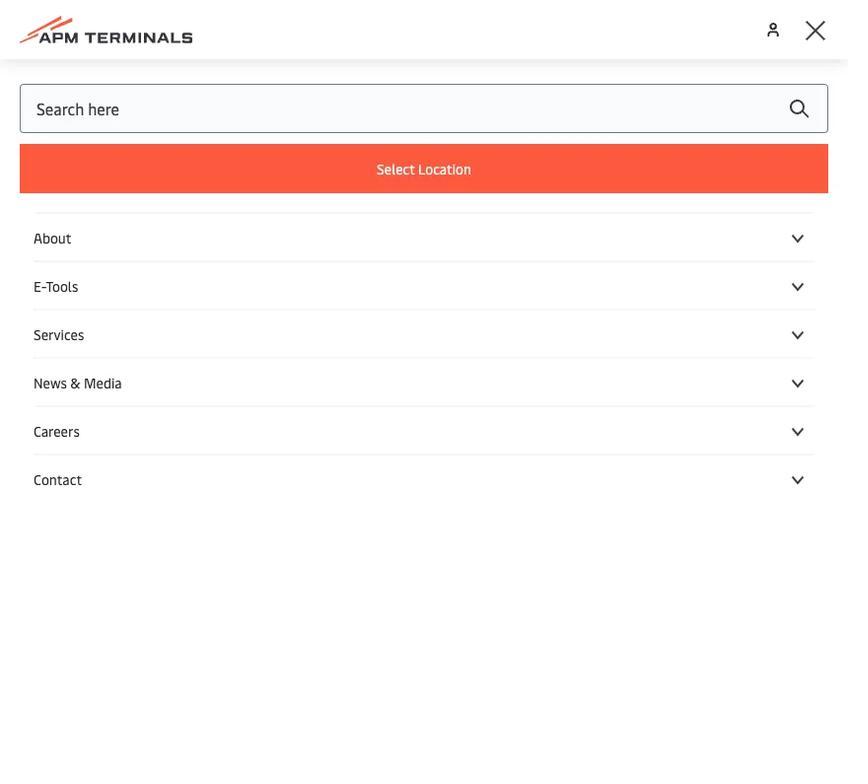 Task type: locate. For each thing, give the bounding box(es) containing it.
fact
[[324, 296, 362, 325]]

corporate inside apm terminals corporate factsheet link
[[207, 385, 280, 407]]

1 vertical spatial apm
[[95, 385, 129, 407]]

2 corporate from the top
[[207, 385, 280, 407]]

1 vertical spatial terminals
[[132, 385, 203, 407]]

about
[[34, 228, 71, 247]]

apm right of
[[197, 455, 232, 476]]

presentation
[[283, 351, 378, 372]]

careers
[[34, 421, 80, 440]]

corporate down apm terminals corporate presentation
[[207, 385, 280, 407]]

of
[[179, 455, 194, 476]]

2 terminals from the top
[[132, 385, 203, 407]]

1 vertical spatial corporate
[[207, 385, 280, 407]]

services
[[34, 325, 84, 343]]

apm
[[95, 351, 129, 372], [95, 385, 129, 407], [197, 455, 232, 476]]

presentations, reports and fact sheets
[[61, 296, 431, 325]]

&
[[70, 373, 81, 392]]

news & media
[[34, 373, 122, 392]]

terminals inside "link"
[[132, 351, 203, 372]]

1 terminals from the top
[[132, 351, 203, 372]]

world
[[95, 455, 140, 476]]

presentations,
[[61, 296, 200, 325]]

home
[[90, 64, 127, 83]]

tools
[[46, 276, 78, 295]]

corporate
[[207, 351, 280, 372], [207, 385, 280, 407]]

0 vertical spatial corporate
[[207, 351, 280, 372]]

media
[[84, 373, 122, 392]]

apm terminals corporate factsheet link
[[61, 384, 526, 409]]

careers button
[[34, 421, 815, 440]]

contact
[[34, 470, 82, 489]]

world map of apm terminals' operations (jpg) link
[[61, 453, 526, 478]]

e-tools
[[34, 276, 78, 295]]

0 vertical spatial terminals
[[132, 351, 203, 372]]

world map of apm terminals' operations (jpg)
[[95, 455, 433, 476]]

services button
[[34, 325, 815, 343]]

terminals down presentations,
[[132, 351, 203, 372]]

corporate inside apm terminals corporate presentation "link"
[[207, 351, 280, 372]]

apm right "&"
[[95, 385, 129, 407]]

downloads
[[32, 125, 312, 202]]

terminals
[[132, 351, 203, 372], [132, 385, 203, 407]]

apm inside "link"
[[95, 351, 129, 372]]

Global search search field
[[20, 84, 829, 133]]

select
[[377, 159, 415, 178]]

apm up media at left
[[95, 351, 129, 372]]

terminals right media at left
[[132, 385, 203, 407]]

about button
[[34, 228, 815, 247]]

0 vertical spatial apm
[[95, 351, 129, 372]]

1 corporate from the top
[[207, 351, 280, 372]]

corporate up 'apm terminals corporate factsheet'
[[207, 351, 280, 372]]

apm for apm terminals corporate presentation
[[95, 351, 129, 372]]

None submit
[[770, 84, 829, 133]]

news & media button
[[34, 373, 815, 392]]



Task type: describe. For each thing, give the bounding box(es) containing it.
news
[[34, 373, 67, 392]]

terminals for apm terminals corporate presentation
[[132, 351, 203, 372]]

operations
[[312, 455, 392, 476]]

e-tools button
[[34, 276, 815, 295]]

corporate for factsheet
[[207, 385, 280, 407]]

global
[[47, 64, 87, 83]]

<
[[37, 64, 43, 83]]

apm terminals corporate presentation link
[[61, 349, 526, 374]]

select location button
[[20, 144, 829, 193]]

global home link
[[47, 64, 127, 83]]

sheets
[[367, 296, 431, 325]]

select location
[[377, 159, 472, 178]]

contact button
[[34, 470, 815, 489]]

map
[[143, 455, 175, 476]]

2 vertical spatial apm
[[197, 455, 232, 476]]

and
[[282, 296, 318, 325]]

factsheet
[[283, 385, 355, 407]]

(jpg)
[[395, 455, 433, 476]]

terminals for apm terminals corporate factsheet
[[132, 385, 203, 407]]

terminals'
[[235, 455, 309, 476]]

apm for apm terminals corporate factsheet
[[95, 385, 129, 407]]

< global home
[[37, 64, 127, 83]]

reports
[[206, 296, 277, 325]]

apm terminals corporate presentation
[[95, 351, 378, 372]]

apm terminals corporate factsheet
[[95, 385, 355, 407]]

location
[[418, 159, 472, 178]]

e-
[[34, 276, 46, 295]]

corporate for presentation
[[207, 351, 280, 372]]



Task type: vqa. For each thing, say whether or not it's contained in the screenshot.
items
no



